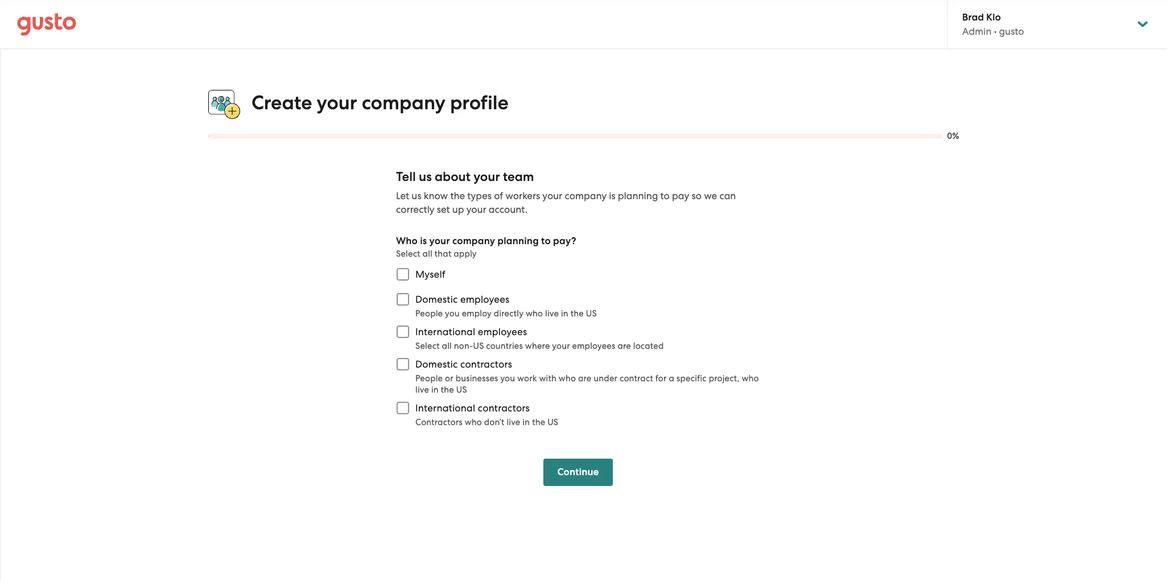 Task type: locate. For each thing, give the bounding box(es) containing it.
1 horizontal spatial are
[[618, 341, 631, 351]]

1 horizontal spatial to
[[661, 190, 670, 202]]

who
[[526, 309, 543, 319], [559, 374, 576, 384], [742, 374, 759, 384], [465, 417, 482, 428]]

1 vertical spatial you
[[501, 374, 515, 384]]

your right workers
[[543, 190, 563, 202]]

workers
[[506, 190, 540, 202]]

1 vertical spatial select
[[416, 341, 440, 351]]

international up the non-
[[416, 326, 476, 338]]

0 vertical spatial all
[[423, 249, 433, 259]]

select down who
[[396, 249, 421, 259]]

1 vertical spatial us
[[412, 190, 422, 202]]

1 vertical spatial all
[[442, 341, 452, 351]]

0 vertical spatial select
[[396, 249, 421, 259]]

select up 'domestic contractors' checkbox
[[416, 341, 440, 351]]

you inside the people or businesses you work with who are under contract for a specific project, who live in the us
[[501, 374, 515, 384]]

employees for domestic employees
[[461, 294, 510, 305]]

people inside the people or businesses you work with who are under contract for a specific project, who live in the us
[[416, 374, 443, 384]]

with
[[539, 374, 557, 384]]

1 vertical spatial to
[[542, 235, 551, 247]]

employees
[[461, 294, 510, 305], [478, 326, 527, 338], [573, 341, 616, 351]]

your up that
[[430, 235, 450, 247]]

employees up under
[[573, 341, 616, 351]]

people up international employees checkbox
[[416, 309, 443, 319]]

0 vertical spatial live
[[546, 309, 559, 319]]

you down domestic employees
[[445, 309, 460, 319]]

1 vertical spatial international
[[416, 403, 476, 414]]

the inside tell us about your team let us know the types of workers your company is planning to pay so we can correctly set up your account.
[[451, 190, 465, 202]]

businesses
[[456, 374, 499, 384]]

domestic employees
[[416, 294, 510, 305]]

the right don't
[[532, 417, 546, 428]]

know
[[424, 190, 448, 202]]

in up the contractors
[[432, 385, 439, 395]]

is
[[609, 190, 616, 202], [420, 235, 427, 247]]

located
[[634, 341, 664, 351]]

is inside who is your company planning to pay? select all that apply
[[420, 235, 427, 247]]

to
[[661, 190, 670, 202], [542, 235, 551, 247]]

continue
[[558, 466, 599, 478]]

0 horizontal spatial company
[[362, 91, 446, 114]]

the down or
[[441, 385, 454, 395]]

in right don't
[[523, 417, 530, 428]]

0 horizontal spatial all
[[423, 249, 433, 259]]

0 vertical spatial company
[[362, 91, 446, 114]]

live up 'international contractors' checkbox on the left of page
[[416, 385, 429, 395]]

apply
[[454, 249, 477, 259]]

0 horizontal spatial is
[[420, 235, 427, 247]]

live right don't
[[507, 417, 521, 428]]

contractors who don't live in the us
[[416, 417, 559, 428]]

2 vertical spatial live
[[507, 417, 521, 428]]

live
[[546, 309, 559, 319], [416, 385, 429, 395], [507, 417, 521, 428]]

that
[[435, 249, 452, 259]]

2 international from the top
[[416, 403, 476, 414]]

1 vertical spatial planning
[[498, 235, 539, 247]]

0 horizontal spatial are
[[578, 374, 592, 384]]

0 vertical spatial people
[[416, 309, 443, 319]]

1 vertical spatial employees
[[478, 326, 527, 338]]

the up up
[[451, 190, 465, 202]]

domestic down 'myself'
[[416, 294, 458, 305]]

live inside the people or businesses you work with who are under contract for a specific project, who live in the us
[[416, 385, 429, 395]]

•
[[995, 26, 997, 37]]

your
[[317, 91, 357, 114], [474, 169, 500, 185], [543, 190, 563, 202], [467, 204, 487, 215], [430, 235, 450, 247], [553, 341, 570, 351]]

0 vertical spatial us
[[419, 169, 432, 185]]

1 vertical spatial in
[[432, 385, 439, 395]]

are
[[618, 341, 631, 351], [578, 374, 592, 384]]

1 horizontal spatial live
[[507, 417, 521, 428]]

people for domestic contractors
[[416, 374, 443, 384]]

1 horizontal spatial you
[[501, 374, 515, 384]]

2 domestic from the top
[[416, 359, 458, 370]]

us
[[419, 169, 432, 185], [412, 190, 422, 202]]

Domestic employees checkbox
[[391, 287, 416, 312]]

myself
[[416, 269, 446, 280]]

0 horizontal spatial live
[[416, 385, 429, 395]]

2 horizontal spatial company
[[565, 190, 607, 202]]

your up the 'types'
[[474, 169, 500, 185]]

you left work
[[501, 374, 515, 384]]

1 vertical spatial is
[[420, 235, 427, 247]]

tell
[[396, 169, 416, 185]]

to left the pay
[[661, 190, 670, 202]]

is inside tell us about your team let us know the types of workers your company is planning to pay so we can correctly set up your account.
[[609, 190, 616, 202]]

planning inside tell us about your team let us know the types of workers your company is planning to pay so we can correctly set up your account.
[[618, 190, 658, 202]]

a
[[669, 374, 675, 384]]

2 people from the top
[[416, 374, 443, 384]]

0 horizontal spatial planning
[[498, 235, 539, 247]]

1 domestic from the top
[[416, 294, 458, 305]]

contract
[[620, 374, 654, 384]]

we
[[704, 190, 718, 202]]

0 vertical spatial is
[[609, 190, 616, 202]]

planning
[[618, 190, 658, 202], [498, 235, 539, 247]]

are left under
[[578, 374, 592, 384]]

continue button
[[544, 459, 613, 486]]

1 vertical spatial people
[[416, 374, 443, 384]]

all
[[423, 249, 433, 259], [442, 341, 452, 351]]

all left the non-
[[442, 341, 452, 351]]

1 vertical spatial company
[[565, 190, 607, 202]]

0 vertical spatial planning
[[618, 190, 658, 202]]

who right directly in the left bottom of the page
[[526, 309, 543, 319]]

you
[[445, 309, 460, 319], [501, 374, 515, 384]]

are left located
[[618, 341, 631, 351]]

us
[[586, 309, 597, 319], [473, 341, 484, 351], [456, 385, 467, 395], [548, 417, 559, 428]]

international
[[416, 326, 476, 338], [416, 403, 476, 414]]

company inside who is your company planning to pay? select all that apply
[[453, 235, 495, 247]]

all left that
[[423, 249, 433, 259]]

Domestic contractors checkbox
[[391, 352, 416, 377]]

account.
[[489, 204, 528, 215]]

where
[[525, 341, 550, 351]]

1 horizontal spatial all
[[442, 341, 452, 351]]

select
[[396, 249, 421, 259], [416, 341, 440, 351]]

the
[[451, 190, 465, 202], [571, 309, 584, 319], [441, 385, 454, 395], [532, 417, 546, 428]]

1 vertical spatial are
[[578, 374, 592, 384]]

set
[[437, 204, 450, 215]]

1 vertical spatial contractors
[[478, 403, 530, 414]]

in up select all non-us countries where your employees are located
[[561, 309, 569, 319]]

1 international from the top
[[416, 326, 476, 338]]

2 horizontal spatial in
[[561, 309, 569, 319]]

employees up the employ
[[461, 294, 510, 305]]

contractors
[[461, 359, 513, 370], [478, 403, 530, 414]]

so
[[692, 190, 702, 202]]

contractors
[[416, 417, 463, 428]]

live up select all non-us countries where your employees are located
[[546, 309, 559, 319]]

0 vertical spatial you
[[445, 309, 460, 319]]

1 vertical spatial live
[[416, 385, 429, 395]]

0 vertical spatial contractors
[[461, 359, 513, 370]]

0 horizontal spatial in
[[432, 385, 439, 395]]

0 horizontal spatial to
[[542, 235, 551, 247]]

planning left the pay
[[618, 190, 658, 202]]

employees up the countries
[[478, 326, 527, 338]]

contractors up don't
[[478, 403, 530, 414]]

1 horizontal spatial is
[[609, 190, 616, 202]]

0 vertical spatial international
[[416, 326, 476, 338]]

0 vertical spatial to
[[661, 190, 670, 202]]

project,
[[709, 374, 740, 384]]

1 vertical spatial domestic
[[416, 359, 458, 370]]

let
[[396, 190, 409, 202]]

people left or
[[416, 374, 443, 384]]

in
[[561, 309, 569, 319], [432, 385, 439, 395], [523, 417, 530, 428]]

0 horizontal spatial you
[[445, 309, 460, 319]]

1 horizontal spatial company
[[453, 235, 495, 247]]

contractors for international contractors
[[478, 403, 530, 414]]

people you employ directly who live in the us
[[416, 309, 597, 319]]

International employees checkbox
[[391, 320, 416, 345]]

1 horizontal spatial planning
[[618, 190, 658, 202]]

domestic up or
[[416, 359, 458, 370]]

0 vertical spatial employees
[[461, 294, 510, 305]]

international up the contractors
[[416, 403, 476, 414]]

create your company profile
[[252, 91, 509, 114]]

who is your company planning to pay? select all that apply
[[396, 235, 577, 259]]

2 vertical spatial company
[[453, 235, 495, 247]]

of
[[494, 190, 503, 202]]

0 vertical spatial domestic
[[416, 294, 458, 305]]

us right "tell"
[[419, 169, 432, 185]]

planning down account.
[[498, 235, 539, 247]]

1 people from the top
[[416, 309, 443, 319]]

1 horizontal spatial in
[[523, 417, 530, 428]]

company
[[362, 91, 446, 114], [565, 190, 607, 202], [453, 235, 495, 247]]

brad
[[963, 11, 985, 23]]

for
[[656, 374, 667, 384]]

contractors up businesses in the bottom of the page
[[461, 359, 513, 370]]

us up the correctly
[[412, 190, 422, 202]]

employ
[[462, 309, 492, 319]]

brad klo admin • gusto
[[963, 11, 1025, 37]]

people
[[416, 309, 443, 319], [416, 374, 443, 384]]

domestic
[[416, 294, 458, 305], [416, 359, 458, 370]]

to left pay?
[[542, 235, 551, 247]]



Task type: vqa. For each thing, say whether or not it's contained in the screenshot.
account
no



Task type: describe. For each thing, give the bounding box(es) containing it.
non-
[[454, 341, 473, 351]]

specific
[[677, 374, 707, 384]]

international contractors
[[416, 403, 530, 414]]

your down the 'types'
[[467, 204, 487, 215]]

your right where on the left bottom of the page
[[553, 341, 570, 351]]

don't
[[484, 417, 505, 428]]

International contractors checkbox
[[391, 396, 416, 421]]

international employees
[[416, 326, 527, 338]]

select all non-us countries where your employees are located
[[416, 341, 664, 351]]

who down international contractors
[[465, 417, 482, 428]]

types
[[468, 190, 492, 202]]

us inside the people or businesses you work with who are under contract for a specific project, who live in the us
[[456, 385, 467, 395]]

home image
[[17, 13, 76, 36]]

or
[[445, 374, 454, 384]]

2 vertical spatial employees
[[573, 341, 616, 351]]

create
[[252, 91, 312, 114]]

people for domestic employees
[[416, 309, 443, 319]]

the up select all non-us countries where your employees are located
[[571, 309, 584, 319]]

to inside tell us about your team let us know the types of workers your company is planning to pay so we can correctly set up your account.
[[661, 190, 670, 202]]

who
[[396, 235, 418, 247]]

can
[[720, 190, 737, 202]]

work
[[518, 374, 537, 384]]

in inside the people or businesses you work with who are under contract for a specific project, who live in the us
[[432, 385, 439, 395]]

pay?
[[554, 235, 577, 247]]

employees for international employees
[[478, 326, 527, 338]]

directly
[[494, 309, 524, 319]]

select inside who is your company planning to pay? select all that apply
[[396, 249, 421, 259]]

klo
[[987, 11, 1001, 23]]

tell us about your team let us know the types of workers your company is planning to pay so we can correctly set up your account.
[[396, 169, 737, 215]]

your inside who is your company planning to pay? select all that apply
[[430, 235, 450, 247]]

pay
[[672, 190, 690, 202]]

who right project,
[[742, 374, 759, 384]]

under
[[594, 374, 618, 384]]

team
[[503, 169, 534, 185]]

international for international contractors
[[416, 403, 476, 414]]

who right with
[[559, 374, 576, 384]]

domestic for domestic employees
[[416, 294, 458, 305]]

contractors for domestic contractors
[[461, 359, 513, 370]]

to inside who is your company planning to pay? select all that apply
[[542, 235, 551, 247]]

all inside who is your company planning to pay? select all that apply
[[423, 249, 433, 259]]

2 vertical spatial in
[[523, 417, 530, 428]]

0%
[[948, 131, 960, 141]]

people or businesses you work with who are under contract for a specific project, who live in the us
[[416, 374, 759, 395]]

international for international employees
[[416, 326, 476, 338]]

up
[[453, 204, 464, 215]]

Myself checkbox
[[391, 262, 416, 287]]

company inside tell us about your team let us know the types of workers your company is planning to pay so we can correctly set up your account.
[[565, 190, 607, 202]]

domestic for domestic contractors
[[416, 359, 458, 370]]

0 vertical spatial in
[[561, 309, 569, 319]]

the inside the people or businesses you work with who are under contract for a specific project, who live in the us
[[441, 385, 454, 395]]

gusto
[[1000, 26, 1025, 37]]

profile
[[450, 91, 509, 114]]

are inside the people or businesses you work with who are under contract for a specific project, who live in the us
[[578, 374, 592, 384]]

countries
[[486, 341, 523, 351]]

2 horizontal spatial live
[[546, 309, 559, 319]]

about
[[435, 169, 471, 185]]

domestic contractors
[[416, 359, 513, 370]]

your right 'create'
[[317, 91, 357, 114]]

0 vertical spatial are
[[618, 341, 631, 351]]

correctly
[[396, 204, 435, 215]]

planning inside who is your company planning to pay? select all that apply
[[498, 235, 539, 247]]

admin
[[963, 26, 992, 37]]



